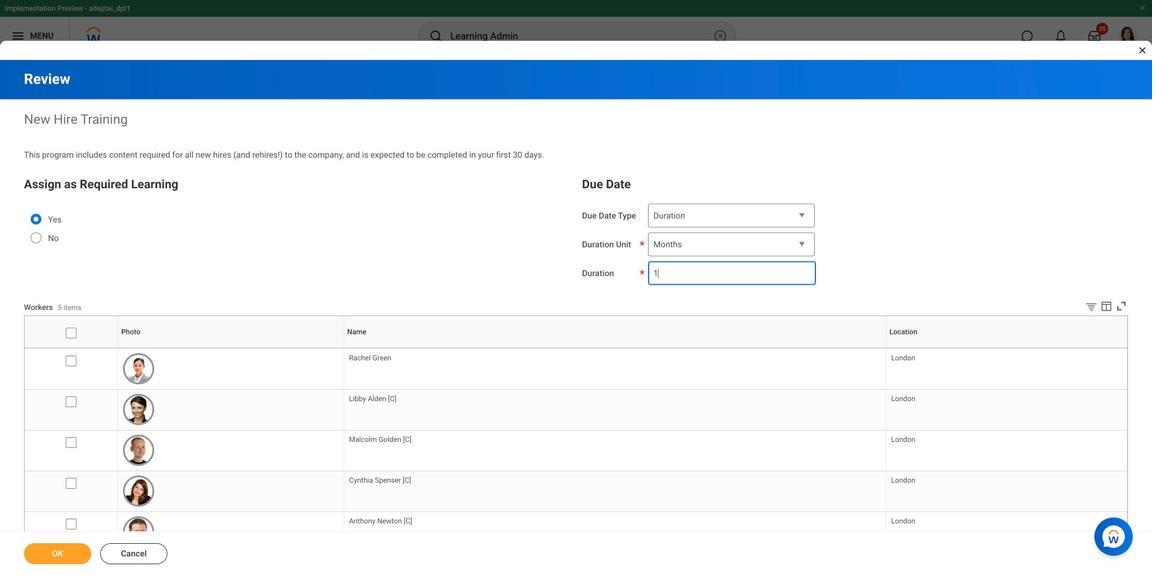 Task type: vqa. For each thing, say whether or not it's contained in the screenshot.
Malcolm Golden [C] element
yes



Task type: locate. For each thing, give the bounding box(es) containing it.
5 london element from the top
[[891, 515, 916, 526]]

london element
[[891, 352, 916, 362], [891, 392, 916, 403], [891, 433, 916, 444], [891, 474, 916, 485], [891, 515, 916, 526]]

search image
[[429, 29, 443, 43]]

inbox large image
[[1089, 30, 1101, 42]]

malcolm golden [c] element
[[349, 433, 412, 444]]

close environment banner image
[[1139, 4, 1146, 11]]

2 london element from the top
[[891, 392, 916, 403]]

group
[[24, 175, 570, 259], [582, 175, 1128, 286]]

0 horizontal spatial group
[[24, 175, 570, 259]]

employee's photo (cynthia spenser [c]) image
[[123, 476, 154, 507]]

column header
[[25, 349, 118, 349]]

2 group from the left
[[582, 175, 1128, 286]]

workday assistant region
[[1095, 513, 1138, 556]]

fullscreen image
[[1115, 300, 1128, 313]]

cynthia spenser [c] element
[[349, 474, 411, 485]]

1 group from the left
[[24, 175, 570, 259]]

notifications large image
[[1055, 30, 1067, 42]]

4 london element from the top
[[891, 474, 916, 485]]

dialog
[[0, 0, 1152, 576]]

london element for cynthia spenser [c] element
[[891, 474, 916, 485]]

x circle image
[[713, 29, 728, 43]]

close review image
[[1138, 46, 1148, 55]]

1 horizontal spatial group
[[582, 175, 1128, 286]]

1 london element from the top
[[891, 352, 916, 362]]

london element for rachel green element
[[891, 352, 916, 362]]

banner
[[0, 0, 1152, 55]]

3 london element from the top
[[891, 433, 916, 444]]

None text field
[[648, 262, 816, 286]]

toolbar
[[1076, 300, 1128, 316]]

main content
[[0, 60, 1152, 576]]



Task type: describe. For each thing, give the bounding box(es) containing it.
click to view/edit grid preferences image
[[1100, 300, 1113, 313]]

london element for malcolm golden [c] element
[[891, 433, 916, 444]]

row element
[[25, 316, 1130, 348]]

profile logan mcneil element
[[1112, 23, 1145, 49]]

select to filter grid data image
[[1085, 301, 1098, 313]]

employee's photo (libby alden [c]) image
[[123, 394, 154, 425]]

employee's photo (malcolm golden [c]) image
[[123, 435, 154, 466]]

london element for libby alden [c] element
[[891, 392, 916, 403]]

none text field inside group
[[648, 262, 816, 286]]

rachel green element
[[349, 352, 391, 362]]

anthony newton [c] element
[[349, 515, 412, 526]]

libby alden [c] element
[[349, 392, 397, 403]]

employee's photo (rachel green) image
[[123, 353, 154, 385]]



